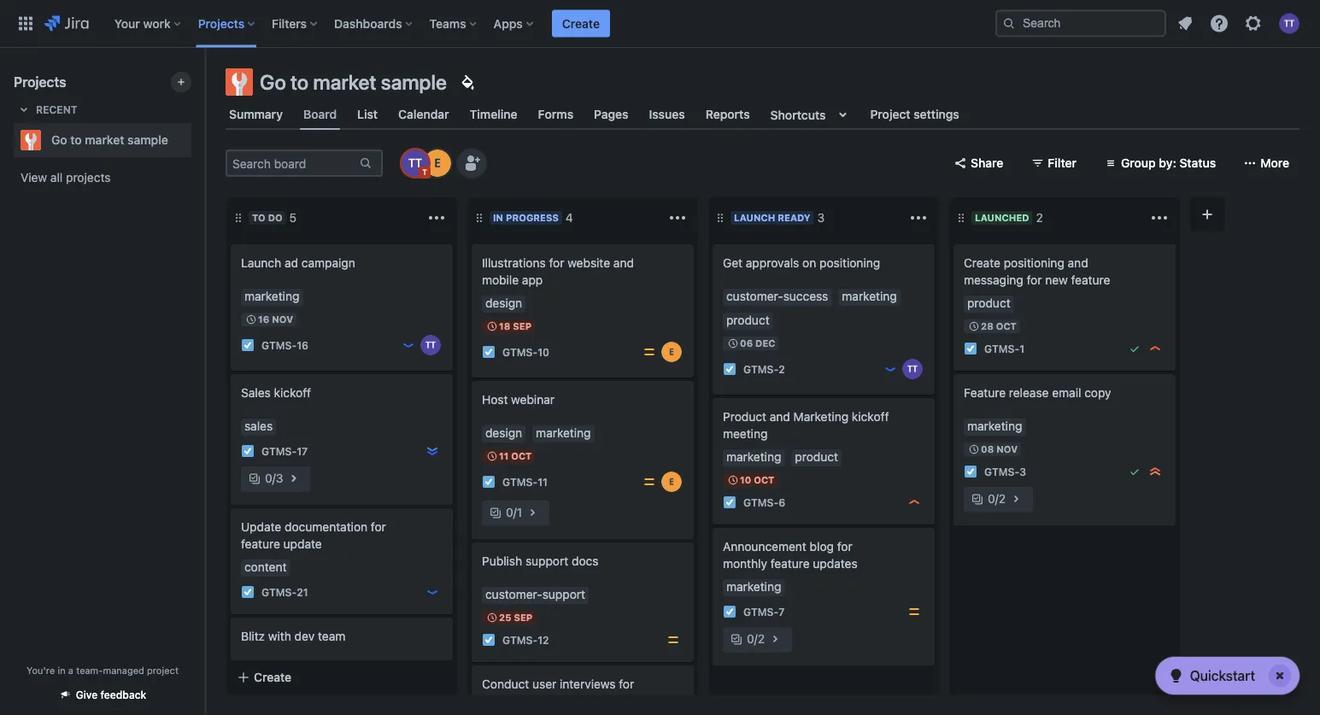 Task type: locate. For each thing, give the bounding box(es) containing it.
0 horizontal spatial feature
[[241, 537, 280, 551]]

team
[[318, 630, 346, 644]]

0 horizontal spatial 3
[[276, 472, 283, 486]]

sep right the 18
[[513, 321, 532, 332]]

launch inside launch ready 3
[[734, 212, 776, 224]]

0
[[265, 472, 272, 486], [988, 492, 996, 506], [506, 506, 514, 520], [747, 632, 755, 646]]

1 lowest image from the top
[[426, 445, 439, 458]]

terry turtle image
[[402, 150, 429, 177], [421, 335, 441, 356]]

task image left gtms-7 link
[[723, 605, 737, 619]]

lowest image left the conduct
[[426, 688, 439, 702]]

06 dec
[[740, 338, 776, 349]]

gtms- for 17
[[262, 445, 297, 457]]

1 horizontal spatial 11
[[538, 476, 548, 488]]

1 vertical spatial oct
[[512, 451, 532, 462]]

gtms- for 11
[[503, 476, 538, 488]]

low image
[[402, 339, 416, 352], [426, 586, 439, 599]]

11 oct
[[499, 451, 532, 462]]

gtms- down 06 dec
[[744, 363, 779, 375]]

go down recent
[[51, 133, 67, 147]]

task image for publish support docs
[[482, 634, 496, 647]]

06
[[740, 338, 753, 349]]

for left website
[[549, 256, 565, 270]]

primary element
[[10, 0, 996, 47]]

0 vertical spatial medium image
[[643, 345, 657, 359]]

projects up collapse recent projects image
[[14, 74, 66, 90]]

feedback
[[101, 690, 146, 702], [482, 695, 533, 709]]

sample up calendar
[[381, 70, 447, 94]]

gtms-7 link
[[744, 605, 785, 620]]

gtms- down "11 oct"
[[503, 476, 538, 488]]

updates
[[813, 557, 858, 571]]

0 vertical spatial kickoff
[[274, 386, 311, 400]]

and up new
[[1068, 256, 1089, 270]]

gtms- for 22
[[262, 689, 297, 701]]

0 vertical spatial 10
[[538, 346, 550, 358]]

3 for 0 / 3
[[276, 472, 283, 486]]

1 vertical spatial create
[[964, 256, 1001, 270]]

positioning up new
[[1004, 256, 1065, 270]]

create up messaging
[[964, 256, 1001, 270]]

all
[[50, 171, 63, 185]]

to up board at top
[[291, 70, 309, 94]]

done image
[[1129, 342, 1142, 356], [1129, 342, 1142, 356], [1129, 465, 1142, 479], [1129, 465, 1142, 479]]

2 horizontal spatial column actions menu image
[[1150, 208, 1170, 228]]

0 vertical spatial sep
[[513, 321, 532, 332]]

create inside primary element
[[562, 16, 600, 30]]

0 down gtms-7 link
[[747, 632, 755, 646]]

11 up publish support docs
[[538, 476, 548, 488]]

a
[[68, 665, 74, 676]]

2 horizontal spatial oct
[[997, 321, 1017, 332]]

oct right the 28
[[997, 321, 1017, 332]]

1 horizontal spatial and
[[770, 410, 791, 424]]

0 vertical spatial low image
[[402, 339, 416, 352]]

create up gtms-22
[[254, 671, 292, 685]]

5
[[290, 211, 297, 225]]

gtms- for 7
[[744, 606, 779, 618]]

1
[[1020, 343, 1025, 355], [517, 506, 523, 520]]

task image down 06 december 2023 image
[[723, 363, 737, 376]]

10 up gtms-6
[[740, 475, 752, 486]]

1 horizontal spatial market
[[313, 70, 377, 94]]

feedback down the conduct
[[482, 695, 533, 709]]

1 vertical spatial create button
[[227, 663, 457, 693]]

gtms-11 link
[[503, 475, 548, 490]]

0 horizontal spatial positioning
[[820, 256, 881, 270]]

lowest image left "11 oct"
[[426, 445, 439, 458]]

for inside announcement blog for monthly feature updates
[[838, 540, 853, 554]]

28 october 2023 image
[[968, 320, 982, 333], [968, 320, 982, 333]]

0 horizontal spatial launch
[[241, 256, 281, 270]]

for inside the update documentation for feature update
[[371, 520, 386, 534]]

give feedback
[[76, 690, 146, 702]]

help image
[[1210, 13, 1230, 34]]

gtms- down monthly
[[744, 606, 779, 618]]

column actions menu image
[[909, 208, 929, 228]]

project
[[871, 107, 911, 121]]

dashboards
[[334, 16, 402, 30]]

task image left gtms-17 link
[[241, 445, 255, 458]]

0 horizontal spatial 16
[[258, 314, 270, 325]]

board
[[303, 107, 337, 121]]

1 horizontal spatial medium image
[[908, 605, 922, 619]]

0 horizontal spatial create button
[[227, 663, 457, 693]]

16 november 2023 image
[[245, 313, 258, 327]]

nov
[[272, 314, 293, 325], [997, 444, 1018, 455]]

sidebar navigation image
[[186, 68, 224, 103]]

1 vertical spatial lowest image
[[426, 688, 439, 702]]

0 vertical spatial eloisefrancis23 image
[[424, 150, 451, 177]]

08 november 2023 image
[[968, 443, 982, 457], [968, 443, 982, 457]]

10 up webinar
[[538, 346, 550, 358]]

forms
[[538, 107, 574, 121]]

launch left ad
[[241, 256, 281, 270]]

task image left gtms-3 link
[[964, 465, 978, 479]]

gtms-2
[[744, 363, 786, 375]]

docs
[[572, 554, 599, 569]]

0 vertical spatial create
[[562, 16, 600, 30]]

10 october 2023 image
[[727, 474, 740, 487], [727, 474, 740, 487]]

1 horizontal spatial feedback
[[482, 695, 533, 709]]

0 vertical spatial to
[[291, 70, 309, 94]]

0 horizontal spatial 11
[[499, 451, 509, 462]]

1 vertical spatial 0 / 2
[[747, 632, 765, 646]]

task image for gtms-10
[[482, 345, 496, 359]]

lowest image for sales kickoff
[[426, 445, 439, 458]]

task image left gtms-1 link
[[964, 342, 978, 356]]

18 september 2023 image
[[486, 320, 499, 333]]

banner
[[0, 0, 1321, 48]]

team-
[[76, 665, 103, 676]]

feature inside the update documentation for feature update
[[241, 537, 280, 551]]

/ down gtms-3 link
[[996, 492, 999, 506]]

sample
[[381, 70, 447, 94], [128, 133, 168, 147]]

teams button
[[425, 10, 484, 37]]

sep for illustrations
[[513, 321, 532, 332]]

0 horizontal spatial oct
[[512, 451, 532, 462]]

oct up gtms-11
[[512, 451, 532, 462]]

status
[[1180, 156, 1217, 170]]

task image
[[964, 342, 978, 356], [482, 345, 496, 359], [723, 363, 737, 376], [241, 445, 255, 458], [482, 475, 496, 489], [241, 586, 255, 599], [723, 605, 737, 619]]

1 horizontal spatial 10
[[740, 475, 752, 486]]

10 oct
[[740, 475, 775, 486]]

1 vertical spatial go
[[51, 133, 67, 147]]

25
[[499, 613, 512, 624]]

task image down 25 september 2023 icon
[[482, 634, 496, 647]]

1 horizontal spatial go
[[260, 70, 286, 94]]

sep
[[513, 321, 532, 332], [514, 613, 533, 624]]

0 horizontal spatial nov
[[272, 314, 293, 325]]

more
[[1261, 156, 1290, 170]]

1 vertical spatial 11
[[538, 476, 548, 488]]

1 horizontal spatial kickoff
[[852, 410, 890, 424]]

gtms-10 link
[[503, 345, 550, 360]]

0 horizontal spatial high image
[[908, 496, 922, 510]]

2 horizontal spatial and
[[1068, 256, 1089, 270]]

tab list
[[215, 99, 1311, 130]]

/ down gtms-17 link
[[272, 472, 276, 486]]

1 horizontal spatial launch
[[734, 212, 776, 224]]

task image down 18 september 2023 image
[[482, 345, 496, 359]]

quickstart
[[1191, 668, 1256, 684]]

3 down release
[[1020, 466, 1027, 478]]

task image for feature release email copy
[[964, 465, 978, 479]]

filters
[[272, 16, 307, 30]]

task image
[[241, 339, 255, 352], [964, 465, 978, 479], [723, 496, 737, 510], [482, 634, 496, 647], [241, 688, 255, 702]]

create column image
[[1198, 204, 1218, 225]]

1 up release
[[1020, 343, 1025, 355]]

06 december 2023 image
[[727, 337, 740, 351]]

0 horizontal spatial kickoff
[[274, 386, 311, 400]]

gtms- down 10 oct
[[744, 497, 779, 509]]

task image for launch ad campaign
[[241, 339, 255, 352]]

2 horizontal spatial 3
[[1020, 466, 1027, 478]]

and inside product and marketing kickoff meeting
[[770, 410, 791, 424]]

kickoff right the sales
[[274, 386, 311, 400]]

gtms- up 0 / 3
[[262, 445, 297, 457]]

0 vertical spatial launch
[[734, 212, 776, 224]]

/ down gtms-11 link
[[514, 506, 517, 520]]

create inside create positioning and messaging for new feature
[[964, 256, 1001, 270]]

for up updates
[[838, 540, 853, 554]]

approvals
[[746, 256, 800, 270]]

your profile and settings image
[[1280, 13, 1300, 34]]

2 horizontal spatial feature
[[1072, 273, 1111, 287]]

18
[[499, 321, 511, 332]]

0 vertical spatial 1
[[1020, 343, 1025, 355]]

0 horizontal spatial to
[[70, 133, 82, 147]]

check image
[[1167, 666, 1187, 687]]

progress
[[506, 212, 559, 224]]

1 vertical spatial go to market sample
[[51, 133, 168, 147]]

sample left add to starred 'image'
[[128, 133, 168, 147]]

16
[[258, 314, 270, 325], [297, 339, 309, 351]]

0 horizontal spatial projects
[[14, 74, 66, 90]]

to
[[291, 70, 309, 94], [70, 133, 82, 147]]

go to market sample up list
[[260, 70, 447, 94]]

positioning right on
[[820, 256, 881, 270]]

gtms-1 link
[[985, 342, 1025, 356]]

get approvals on positioning
[[723, 256, 881, 270]]

gtms-
[[262, 339, 297, 351], [985, 343, 1020, 355], [503, 346, 538, 358], [744, 363, 779, 375], [262, 445, 297, 457], [985, 466, 1020, 478], [503, 476, 538, 488], [744, 497, 779, 509], [262, 586, 297, 598], [744, 606, 779, 618], [503, 634, 538, 646], [262, 689, 297, 701]]

add people image
[[462, 153, 482, 174]]

11 october 2023 image
[[486, 450, 499, 463], [486, 450, 499, 463]]

conduct
[[482, 678, 529, 692]]

get
[[723, 256, 743, 270]]

oct
[[997, 321, 1017, 332], [512, 451, 532, 462], [754, 475, 775, 486]]

create right apps dropdown button
[[562, 16, 600, 30]]

11 inside gtms-11 link
[[538, 476, 548, 488]]

1 horizontal spatial create button
[[552, 10, 610, 37]]

create
[[562, 16, 600, 30], [964, 256, 1001, 270], [254, 671, 292, 685]]

2 positioning from the left
[[1004, 256, 1065, 270]]

sales
[[241, 386, 271, 400]]

column actions menu image
[[427, 208, 447, 228], [668, 208, 688, 228], [1150, 208, 1170, 228]]

2 vertical spatial oct
[[754, 475, 775, 486]]

0 horizontal spatial column actions menu image
[[427, 208, 447, 228]]

gtms- down with
[[262, 689, 297, 701]]

gtms- for 6
[[744, 497, 779, 509]]

1 horizontal spatial 16
[[297, 339, 309, 351]]

go to market sample link
[[14, 123, 185, 157]]

medium image
[[643, 345, 657, 359], [667, 634, 681, 647]]

go to market sample up the view all projects link
[[51, 133, 168, 147]]

0 vertical spatial projects
[[198, 16, 245, 30]]

0 vertical spatial market
[[313, 70, 377, 94]]

gtms- up with
[[262, 586, 297, 598]]

1 vertical spatial high image
[[908, 496, 922, 510]]

oct up gtms-6
[[754, 475, 775, 486]]

0 vertical spatial oct
[[997, 321, 1017, 332]]

0 horizontal spatial feedback
[[101, 690, 146, 702]]

1 vertical spatial low image
[[426, 586, 439, 599]]

and
[[614, 256, 634, 270], [1068, 256, 1089, 270], [770, 410, 791, 424]]

task image for gtms-21
[[241, 586, 255, 599]]

2 vertical spatial feature
[[771, 557, 810, 571]]

0 down gtms-3 link
[[988, 492, 996, 506]]

0 vertical spatial 0 / 2
[[988, 492, 1006, 506]]

gtms- down 18 sep
[[503, 346, 538, 358]]

0 horizontal spatial low image
[[402, 339, 416, 352]]

2 lowest image from the top
[[426, 688, 439, 702]]

market up the view all projects link
[[85, 133, 124, 147]]

create button down team
[[227, 663, 457, 693]]

gtms- down 08 nov
[[985, 466, 1020, 478]]

sep right 25
[[514, 613, 533, 624]]

1 horizontal spatial go to market sample
[[260, 70, 447, 94]]

for inside create positioning and messaging for new feature
[[1027, 273, 1043, 287]]

highest image
[[1149, 465, 1163, 479]]

banner containing your work
[[0, 0, 1321, 48]]

task image left gtms-22 "link"
[[241, 688, 255, 702]]

and right product
[[770, 410, 791, 424]]

to down recent
[[70, 133, 82, 147]]

gtms- inside "link"
[[262, 689, 297, 701]]

nov right 08
[[997, 444, 1018, 455]]

3 column actions menu image from the left
[[1150, 208, 1170, 228]]

notifications image
[[1176, 13, 1196, 34]]

interviews
[[560, 678, 616, 692]]

jira image
[[44, 13, 89, 34], [44, 13, 89, 34]]

16 up gtms-16
[[258, 314, 270, 325]]

quickstart button
[[1157, 657, 1300, 695]]

task image left gtms-21 link
[[241, 586, 255, 599]]

1 vertical spatial sample
[[128, 133, 168, 147]]

task image for gtms-17
[[241, 445, 255, 458]]

feature right new
[[1072, 273, 1111, 287]]

kickoff right marketing at the right of the page
[[852, 410, 890, 424]]

1 vertical spatial 1
[[517, 506, 523, 520]]

gtms-16
[[262, 339, 309, 351]]

0 vertical spatial go
[[260, 70, 286, 94]]

3 right ready
[[818, 211, 825, 225]]

you're in a team-managed project
[[27, 665, 179, 676]]

kickoff
[[274, 386, 311, 400], [852, 410, 890, 424]]

go up summary
[[260, 70, 286, 94]]

0 vertical spatial create button
[[552, 10, 610, 37]]

1 vertical spatial 10
[[740, 475, 752, 486]]

pages link
[[591, 99, 632, 130]]

1 horizontal spatial positioning
[[1004, 256, 1065, 270]]

launch ad campaign
[[241, 256, 355, 270]]

eloisefrancis23 image
[[662, 342, 682, 363]]

feedback down managed
[[101, 690, 146, 702]]

0 horizontal spatial create
[[254, 671, 292, 685]]

feature release email copy
[[964, 386, 1112, 400]]

2 column actions menu image from the left
[[668, 208, 688, 228]]

oct for positioning
[[997, 321, 1017, 332]]

3 for launch ready 3
[[818, 211, 825, 225]]

nov up gtms-16
[[272, 314, 293, 325]]

11 up gtms-11
[[499, 451, 509, 462]]

16 november 2023 image
[[245, 313, 258, 327]]

task image left gtms-11 link
[[482, 475, 496, 489]]

task image down 16 november 2023 image
[[241, 339, 255, 352]]

positioning
[[820, 256, 881, 270], [1004, 256, 1065, 270]]

1 horizontal spatial to
[[291, 70, 309, 94]]

for left new
[[1027, 273, 1043, 287]]

host
[[482, 393, 508, 407]]

feature down 'announcement'
[[771, 557, 810, 571]]

illustrations for website and mobile app
[[482, 256, 634, 287]]

forms link
[[535, 99, 577, 130]]

1 horizontal spatial medium image
[[667, 634, 681, 647]]

0 horizontal spatial market
[[85, 133, 124, 147]]

16 up sales kickoff
[[297, 339, 309, 351]]

blog
[[810, 540, 834, 554]]

1 horizontal spatial sample
[[381, 70, 447, 94]]

for right documentation
[[371, 520, 386, 534]]

your work button
[[109, 10, 188, 37]]

terry turtle image
[[903, 359, 923, 380]]

2 horizontal spatial create
[[964, 256, 1001, 270]]

gtms- down 28 oct
[[985, 343, 1020, 355]]

gtms-2 link
[[744, 362, 786, 377]]

feature
[[1072, 273, 1111, 287], [241, 537, 280, 551], [771, 557, 810, 571]]

launch left ready
[[734, 212, 776, 224]]

host webinar
[[482, 393, 555, 407]]

0 down gtms-11 link
[[506, 506, 514, 520]]

0 vertical spatial medium image
[[643, 475, 657, 489]]

view all projects link
[[14, 162, 192, 193]]

column actions menu image for 4
[[668, 208, 688, 228]]

1 horizontal spatial 3
[[818, 211, 825, 225]]

1 vertical spatial eloisefrancis23 image
[[662, 472, 682, 492]]

1 down gtms-11 link
[[517, 506, 523, 520]]

managed
[[103, 665, 144, 676]]

eloisefrancis23 image
[[424, 150, 451, 177], [662, 472, 682, 492]]

1 horizontal spatial projects
[[198, 16, 245, 30]]

create button right apps dropdown button
[[552, 10, 610, 37]]

1 vertical spatial sep
[[514, 613, 533, 624]]

1 vertical spatial market
[[85, 133, 124, 147]]

1 column actions menu image from the left
[[427, 208, 447, 228]]

Search board text field
[[227, 151, 357, 175]]

gtms- for 3
[[985, 466, 1020, 478]]

in
[[493, 212, 504, 224]]

projects
[[198, 16, 245, 30], [14, 74, 66, 90]]

more button
[[1234, 150, 1300, 177]]

market up list
[[313, 70, 377, 94]]

0 / 2 down gtms-3 link
[[988, 492, 1006, 506]]

lowest image
[[426, 445, 439, 458], [426, 688, 439, 702]]

medium image
[[643, 475, 657, 489], [908, 605, 922, 619]]

search image
[[1003, 17, 1017, 30]]

add to starred image
[[186, 130, 207, 150]]

launch for launch ad campaign
[[241, 256, 281, 270]]

gtms-11
[[503, 476, 548, 488]]

3
[[818, 211, 825, 225], [1020, 466, 1027, 478], [276, 472, 283, 486]]

0 vertical spatial sample
[[381, 70, 447, 94]]

1 horizontal spatial feature
[[771, 557, 810, 571]]

to do 5
[[252, 211, 297, 225]]

task image left gtms-6 "link"
[[723, 496, 737, 510]]

for
[[549, 256, 565, 270], [1027, 273, 1043, 287], [371, 520, 386, 534], [838, 540, 853, 554], [619, 678, 635, 692]]

1 horizontal spatial nov
[[997, 444, 1018, 455]]

1 horizontal spatial oct
[[754, 475, 775, 486]]

feature down update
[[241, 537, 280, 551]]

and right website
[[614, 256, 634, 270]]

18 september 2023 image
[[486, 320, 499, 333]]

3 down gtms-17 link
[[276, 472, 283, 486]]

gtms- down the 25 sep
[[503, 634, 538, 646]]

high image
[[1149, 342, 1163, 356], [908, 496, 922, 510]]

0 / 2 down gtms-7 link
[[747, 632, 765, 646]]

2 inside gtms-2 link
[[779, 363, 786, 375]]

sep for publish
[[514, 613, 533, 624]]

view
[[21, 171, 47, 185]]

0 horizontal spatial 0 / 2
[[747, 632, 765, 646]]

1 horizontal spatial column actions menu image
[[668, 208, 688, 228]]

illustrations
[[482, 256, 546, 270]]

gtms- inside "link"
[[744, 497, 779, 509]]

create button inside primary element
[[552, 10, 610, 37]]

for right interviews
[[619, 678, 635, 692]]

gtms- down 16 nov
[[262, 339, 297, 351]]

projects up "sidebar navigation" image
[[198, 16, 245, 30]]

0 vertical spatial feature
[[1072, 273, 1111, 287]]



Task type: vqa. For each thing, say whether or not it's contained in the screenshot.
"Create" Banner
no



Task type: describe. For each thing, give the bounding box(es) containing it.
dev
[[295, 630, 315, 644]]

1 horizontal spatial 1
[[1020, 343, 1025, 355]]

task image for gtms-7
[[723, 605, 737, 619]]

gtms-12 link
[[503, 633, 549, 648]]

0 vertical spatial go to market sample
[[260, 70, 447, 94]]

1 positioning from the left
[[820, 256, 881, 270]]

update
[[284, 537, 322, 551]]

feedback inside conduct user interviews for feedback
[[482, 695, 533, 709]]

issues link
[[646, 99, 689, 130]]

on
[[803, 256, 817, 270]]

blitz
[[241, 630, 265, 644]]

low image
[[884, 363, 898, 376]]

filters button
[[267, 10, 324, 37]]

25 september 2023 image
[[486, 611, 499, 625]]

1 horizontal spatial 0 / 2
[[988, 492, 1006, 506]]

gtms- for 10
[[503, 346, 538, 358]]

gtms-22 link
[[262, 688, 310, 702]]

feature inside announcement blog for monthly feature updates
[[771, 557, 810, 571]]

1 vertical spatial 16
[[297, 339, 309, 351]]

tab list containing board
[[215, 99, 1311, 130]]

marketing
[[794, 410, 849, 424]]

column actions menu image for 5
[[427, 208, 447, 228]]

release
[[1010, 386, 1050, 400]]

launched
[[976, 212, 1030, 224]]

create positioning and messaging for new feature
[[964, 256, 1111, 287]]

website
[[568, 256, 611, 270]]

project
[[147, 665, 179, 676]]

21
[[297, 586, 308, 598]]

gtms-21 link
[[262, 585, 308, 600]]

gtms- for 2
[[744, 363, 779, 375]]

calendar link
[[395, 99, 453, 130]]

28 oct
[[982, 321, 1017, 332]]

with
[[268, 630, 291, 644]]

gtms-21
[[262, 586, 308, 598]]

collapse recent projects image
[[14, 99, 34, 120]]

apps button
[[489, 10, 540, 37]]

project settings
[[871, 107, 960, 121]]

gtms-1
[[985, 343, 1025, 355]]

0 vertical spatial terry turtle image
[[402, 150, 429, 177]]

reports
[[706, 107, 750, 121]]

view all projects
[[21, 171, 111, 185]]

update
[[241, 520, 282, 534]]

25 sep
[[499, 613, 533, 624]]

gtms-6 link
[[744, 495, 786, 510]]

12
[[538, 634, 549, 646]]

0 horizontal spatial go to market sample
[[51, 133, 168, 147]]

0 horizontal spatial eloisefrancis23 image
[[424, 150, 451, 177]]

share button
[[944, 150, 1014, 177]]

give feedback button
[[48, 681, 157, 709]]

1 vertical spatial to
[[70, 133, 82, 147]]

user
[[533, 678, 557, 692]]

kickoff inside product and marketing kickoff meeting
[[852, 410, 890, 424]]

dashboards button
[[329, 10, 419, 37]]

0 horizontal spatial 1
[[517, 506, 523, 520]]

documentation
[[285, 520, 368, 534]]

mobile
[[482, 273, 519, 287]]

0 vertical spatial 11
[[499, 451, 509, 462]]

projects button
[[193, 10, 262, 37]]

oct for webinar
[[512, 451, 532, 462]]

0 horizontal spatial sample
[[128, 133, 168, 147]]

set background color image
[[457, 72, 478, 92]]

nov for launch
[[272, 314, 293, 325]]

for inside conduct user interviews for feedback
[[619, 678, 635, 692]]

by:
[[1160, 156, 1177, 170]]

18 sep
[[499, 321, 532, 332]]

gtms-3 link
[[985, 465, 1027, 479]]

publish support docs
[[482, 554, 599, 569]]

4
[[566, 211, 573, 225]]

/ down gtms-7 link
[[755, 632, 758, 646]]

timeline link
[[467, 99, 521, 130]]

0 down gtms-17 link
[[265, 472, 272, 486]]

for inside illustrations for website and mobile app
[[549, 256, 565, 270]]

7
[[779, 606, 785, 618]]

task image for gtms-2
[[723, 363, 737, 376]]

22
[[297, 689, 310, 701]]

launch for launch ready 3
[[734, 212, 776, 224]]

gtms-17
[[262, 445, 308, 457]]

lowest image for blitz with dev team
[[426, 688, 439, 702]]

1 horizontal spatial low image
[[426, 586, 439, 599]]

product
[[723, 410, 767, 424]]

ad
[[285, 256, 298, 270]]

17
[[297, 445, 308, 457]]

shortcuts button
[[768, 99, 857, 130]]

feature inside create positioning and messaging for new feature
[[1072, 273, 1111, 287]]

and inside create positioning and messaging for new feature
[[1068, 256, 1089, 270]]

Search field
[[996, 10, 1167, 37]]

summary
[[229, 107, 283, 121]]

gtms- for 16
[[262, 339, 297, 351]]

dismiss quickstart image
[[1267, 663, 1294, 690]]

0 horizontal spatial go
[[51, 133, 67, 147]]

oct for and
[[754, 475, 775, 486]]

1 vertical spatial medium image
[[908, 605, 922, 619]]

gtms- for 1
[[985, 343, 1020, 355]]

gtms-16 link
[[262, 338, 309, 353]]

1 vertical spatial medium image
[[667, 634, 681, 647]]

0 vertical spatial high image
[[1149, 342, 1163, 356]]

feature
[[964, 386, 1006, 400]]

announcement blog for monthly feature updates
[[723, 540, 858, 571]]

group by: status
[[1122, 156, 1217, 170]]

conduct user interviews for feedback
[[482, 678, 635, 709]]

market inside the go to market sample link
[[85, 133, 124, 147]]

blitz with dev team
[[241, 630, 346, 644]]

appswitcher icon image
[[15, 13, 36, 34]]

6
[[779, 497, 786, 509]]

nov for feature
[[997, 444, 1018, 455]]

task image for gtms-11
[[482, 475, 496, 489]]

filter button
[[1021, 150, 1088, 177]]

copy
[[1085, 386, 1112, 400]]

create project image
[[174, 75, 188, 89]]

positioning inside create positioning and messaging for new feature
[[1004, 256, 1065, 270]]

1 vertical spatial projects
[[14, 74, 66, 90]]

messaging
[[964, 273, 1024, 287]]

in
[[58, 665, 66, 676]]

0 horizontal spatial 10
[[538, 346, 550, 358]]

gtms-7
[[744, 606, 785, 618]]

and inside illustrations for website and mobile app
[[614, 256, 634, 270]]

gtms- for 21
[[262, 586, 297, 598]]

reports link
[[703, 99, 754, 130]]

launched 2
[[976, 211, 1044, 225]]

settings image
[[1244, 13, 1265, 34]]

your
[[114, 16, 140, 30]]

task image for gtms-1
[[964, 342, 978, 356]]

support
[[526, 554, 569, 569]]

task image for product and marketing kickoff meeting
[[723, 496, 737, 510]]

summary link
[[226, 99, 286, 130]]

group
[[1122, 156, 1157, 170]]

gtms- for 12
[[503, 634, 538, 646]]

gtms-3
[[985, 466, 1027, 478]]

webinar
[[511, 393, 555, 407]]

gtms-12
[[503, 634, 549, 646]]

25 september 2023 image
[[486, 611, 499, 625]]

0 horizontal spatial medium image
[[643, 475, 657, 489]]

projects inside popup button
[[198, 16, 245, 30]]

app
[[522, 273, 543, 287]]

feedback inside button
[[101, 690, 146, 702]]

monthly
[[723, 557, 768, 571]]

0 / 3
[[265, 472, 283, 486]]

in progress 4
[[493, 211, 573, 225]]

1 horizontal spatial eloisefrancis23 image
[[662, 472, 682, 492]]

shortcuts
[[771, 108, 826, 122]]

email
[[1053, 386, 1082, 400]]

06 december 2023 image
[[727, 337, 740, 351]]

2 vertical spatial create
[[254, 671, 292, 685]]

campaign
[[302, 256, 355, 270]]

1 vertical spatial terry turtle image
[[421, 335, 441, 356]]



